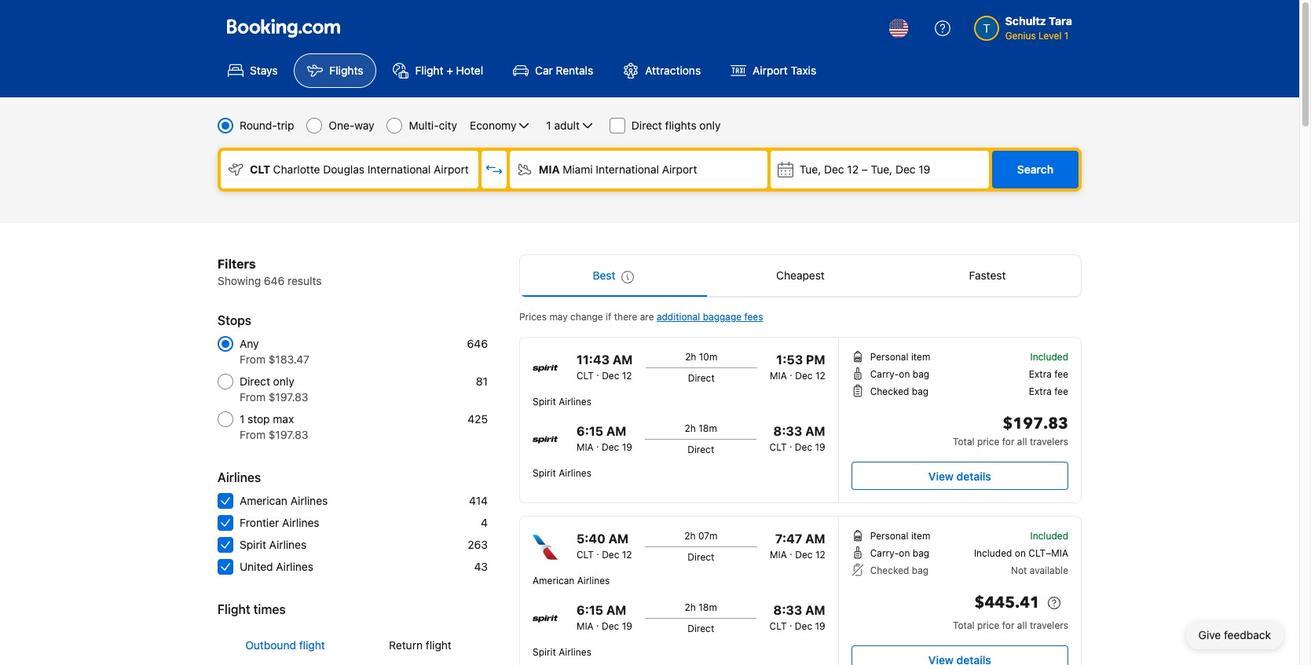 Task type: locate. For each thing, give the bounding box(es) containing it.
clt
[[250, 163, 270, 176], [577, 370, 594, 382], [770, 442, 787, 453], [577, 549, 594, 561], [770, 621, 787, 632]]

from down any
[[240, 353, 266, 366]]

hotel
[[456, 64, 483, 77]]

1 personal item from the top
[[870, 351, 931, 363]]

for down $445.41 on the right of page
[[1002, 620, 1015, 632]]

flight
[[299, 639, 325, 652], [426, 639, 452, 652]]

1 inside the 1 stop max from $197.83
[[240, 412, 245, 426]]

12 inside 1:53 pm mia . dec 12
[[815, 370, 826, 382]]

0 vertical spatial total
[[953, 436, 975, 448]]

clt inside 11:43 am clt . dec 12
[[577, 370, 594, 382]]

from down stop
[[240, 428, 266, 442]]

bag
[[913, 368, 930, 380], [912, 386, 929, 398], [913, 548, 930, 559], [912, 565, 929, 577]]

2 checked from the top
[[870, 565, 909, 577]]

0 vertical spatial extra fee
[[1029, 368, 1069, 380]]

1 vertical spatial american airlines
[[533, 575, 610, 587]]

1 vertical spatial extra
[[1029, 386, 1052, 398]]

0 vertical spatial 6:15 am mia . dec 19
[[577, 424, 632, 453]]

18m down 07m
[[699, 602, 717, 614]]

1 vertical spatial 18m
[[699, 602, 717, 614]]

available
[[1030, 565, 1069, 577]]

2h 18m down 2h 10m
[[685, 423, 717, 434]]

8:33 am clt . dec 19 down '7:47 am mia . dec 12'
[[770, 603, 826, 632]]

1 horizontal spatial flight
[[426, 639, 452, 652]]

tue, right –
[[871, 163, 893, 176]]

1 vertical spatial all
[[1017, 620, 1027, 632]]

stop
[[248, 412, 270, 426]]

feedback
[[1224, 629, 1271, 642]]

8:33 am clt . dec 19
[[770, 424, 826, 453], [770, 603, 826, 632]]

1 total from the top
[[953, 436, 975, 448]]

1 for from the top
[[1002, 436, 1015, 448]]

1 vertical spatial personal item
[[870, 530, 931, 542]]

1 from from the top
[[240, 353, 266, 366]]

6:15 am mia . dec 19 down 5:40 am clt . dec 12
[[577, 603, 632, 632]]

0 vertical spatial carry-
[[870, 368, 899, 380]]

8:33 for 7:47
[[774, 603, 802, 618]]

2 carry-on bag from the top
[[870, 548, 930, 559]]

43
[[474, 560, 488, 574]]

6:15 am mia . dec 19
[[577, 424, 632, 453], [577, 603, 632, 632]]

1 horizontal spatial tue,
[[871, 163, 893, 176]]

18m for 7:47 am
[[699, 602, 717, 614]]

total up view details
[[953, 436, 975, 448]]

11:43 am clt . dec 12
[[577, 353, 633, 382]]

. inside '7:47 am mia . dec 12'
[[790, 546, 793, 558]]

1 horizontal spatial flight
[[415, 64, 443, 77]]

0 horizontal spatial american
[[240, 494, 288, 508]]

tue,
[[800, 163, 821, 176], [871, 163, 893, 176]]

2 checked bag from the top
[[870, 565, 929, 577]]

1 vertical spatial price
[[977, 620, 1000, 632]]

personal
[[870, 351, 909, 363], [870, 530, 909, 542]]

personal item for am
[[870, 530, 931, 542]]

item for pm
[[911, 351, 931, 363]]

1 vertical spatial 6:15 am mia . dec 19
[[577, 603, 632, 632]]

0 vertical spatial american
[[240, 494, 288, 508]]

1
[[1065, 30, 1069, 42], [546, 119, 551, 132], [240, 412, 245, 426]]

frontier airlines
[[240, 516, 319, 530]]

18m down 10m
[[699, 423, 717, 434]]

3 from from the top
[[240, 428, 266, 442]]

12 for 5:40 am
[[622, 549, 632, 561]]

1 horizontal spatial international
[[596, 163, 659, 176]]

dec inside 1:53 pm mia . dec 12
[[795, 370, 813, 382]]

international right miami
[[596, 163, 659, 176]]

1 checked from the top
[[870, 386, 909, 398]]

0 horizontal spatial tab list
[[218, 625, 488, 665]]

1 vertical spatial included
[[1030, 530, 1069, 542]]

united
[[240, 560, 273, 574]]

schultz tara genius level 1
[[1005, 14, 1072, 42]]

0 vertical spatial 6:15
[[577, 424, 603, 438]]

1 vertical spatial extra fee
[[1029, 386, 1069, 398]]

0 vertical spatial flight
[[415, 64, 443, 77]]

adult
[[554, 119, 580, 132]]

extra
[[1029, 368, 1052, 380], [1029, 386, 1052, 398]]

carry- for 7:47 am
[[870, 548, 899, 559]]

airport left taxis
[[753, 64, 788, 77]]

12 inside 11:43 am clt . dec 12
[[622, 370, 632, 382]]

am inside 11:43 am clt . dec 12
[[613, 353, 633, 367]]

1 horizontal spatial airport
[[662, 163, 697, 176]]

1 checked bag from the top
[[870, 386, 929, 398]]

0 vertical spatial included
[[1030, 351, 1069, 363]]

646 left results
[[264, 274, 285, 288]]

8:33 am clt . dec 19 down 1:53 pm mia . dec 12
[[770, 424, 826, 453]]

0 vertical spatial 1
[[1065, 30, 1069, 42]]

1 inside dropdown button
[[546, 119, 551, 132]]

on
[[899, 368, 910, 380], [899, 548, 910, 559], [1015, 548, 1026, 559]]

carry-
[[870, 368, 899, 380], [870, 548, 899, 559]]

price up details
[[977, 436, 1000, 448]]

1 for 1 adult
[[546, 119, 551, 132]]

6:15 am mia . dec 19 down 11:43 am clt . dec 12 on the bottom of page
[[577, 424, 632, 453]]

2 flight from the left
[[426, 639, 452, 652]]

2 horizontal spatial 1
[[1065, 30, 1069, 42]]

car
[[535, 64, 553, 77]]

. inside 5:40 am clt . dec 12
[[597, 546, 599, 558]]

1 vertical spatial fee
[[1055, 386, 1069, 398]]

1 horizontal spatial tab list
[[520, 255, 1081, 298]]

city
[[439, 119, 457, 132]]

6:15
[[577, 424, 603, 438], [577, 603, 603, 618]]

2 8:33 from the top
[[774, 603, 802, 618]]

1 18m from the top
[[699, 423, 717, 434]]

additional
[[657, 311, 700, 323]]

646 up 81
[[467, 337, 488, 350]]

0 vertical spatial tab list
[[520, 255, 1081, 298]]

1 vertical spatial from
[[240, 390, 266, 404]]

all up 'view details' button
[[1017, 436, 1027, 448]]

1 vertical spatial american
[[533, 575, 575, 587]]

0 vertical spatial 2h 18m
[[685, 423, 717, 434]]

flight times
[[218, 603, 286, 617]]

american airlines down 5:40
[[533, 575, 610, 587]]

not
[[1011, 565, 1027, 577]]

give feedback
[[1199, 629, 1271, 642]]

2 personal from the top
[[870, 530, 909, 542]]

2 18m from the top
[[699, 602, 717, 614]]

2 vertical spatial included
[[974, 548, 1012, 559]]

0 horizontal spatial tue,
[[800, 163, 821, 176]]

1 vertical spatial personal
[[870, 530, 909, 542]]

item for am
[[911, 530, 931, 542]]

0 vertical spatial checked bag
[[870, 386, 929, 398]]

0 vertical spatial 18m
[[699, 423, 717, 434]]

1 horizontal spatial 1
[[546, 119, 551, 132]]

1 carry- from the top
[[870, 368, 899, 380]]

0 vertical spatial only
[[700, 119, 721, 132]]

all down $445.41 on the right of page
[[1017, 620, 1027, 632]]

19 inside dropdown button
[[919, 163, 931, 176]]

total down $445.41 region
[[953, 620, 975, 632]]

flight inside outbound flight button
[[299, 639, 325, 652]]

1 vertical spatial tab list
[[218, 625, 488, 665]]

0 horizontal spatial 646
[[264, 274, 285, 288]]

2h down 2h 10m
[[685, 423, 696, 434]]

outbound flight button
[[218, 625, 353, 665]]

1 vertical spatial 2h 18m
[[685, 602, 717, 614]]

checked bag for am
[[870, 565, 929, 577]]

2 6:15 from the top
[[577, 603, 603, 618]]

1 travelers from the top
[[1030, 436, 1069, 448]]

18m for 1:53 pm
[[699, 423, 717, 434]]

booking.com logo image
[[227, 18, 340, 37], [227, 18, 340, 37]]

1 6:15 am mia . dec 19 from the top
[[577, 424, 632, 453]]

for
[[1002, 436, 1015, 448], [1002, 620, 1015, 632]]

1 vertical spatial carry-
[[870, 548, 899, 559]]

mia
[[539, 163, 560, 176], [770, 370, 787, 382], [577, 442, 594, 453], [770, 549, 787, 561], [577, 621, 594, 632]]

2 carry- from the top
[[870, 548, 899, 559]]

all inside $197.83 total price for all travelers
[[1017, 436, 1027, 448]]

international down multi-
[[368, 163, 431, 176]]

12
[[847, 163, 859, 176], [622, 370, 632, 382], [815, 370, 826, 382], [622, 549, 632, 561], [815, 549, 826, 561]]

personal for am
[[870, 530, 909, 542]]

1 down 'tara'
[[1065, 30, 1069, 42]]

american airlines up frontier airlines
[[240, 494, 328, 508]]

0 vertical spatial item
[[911, 351, 931, 363]]

pm
[[806, 353, 826, 367]]

0 horizontal spatial flight
[[299, 639, 325, 652]]

1 vertical spatial only
[[273, 375, 294, 388]]

travelers
[[1030, 436, 1069, 448], [1030, 620, 1069, 632]]

not available
[[1011, 565, 1069, 577]]

$197.83 total price for all travelers
[[953, 413, 1069, 448]]

12 inside 5:40 am clt . dec 12
[[622, 549, 632, 561]]

level
[[1039, 30, 1062, 42]]

1 vertical spatial total
[[953, 620, 975, 632]]

flight right return
[[426, 639, 452, 652]]

2 travelers from the top
[[1030, 620, 1069, 632]]

0 horizontal spatial only
[[273, 375, 294, 388]]

0 vertical spatial extra
[[1029, 368, 1052, 380]]

price
[[977, 436, 1000, 448], [977, 620, 1000, 632]]

1 extra fee from the top
[[1029, 368, 1069, 380]]

1 vertical spatial for
[[1002, 620, 1015, 632]]

6:15 for 5:40 am
[[577, 603, 603, 618]]

from up stop
[[240, 390, 266, 404]]

1 carry-on bag from the top
[[870, 368, 930, 380]]

multi-
[[409, 119, 439, 132]]

2 personal item from the top
[[870, 530, 931, 542]]

from inside the 1 stop max from $197.83
[[240, 428, 266, 442]]

am right 5:40
[[609, 532, 629, 546]]

0 vertical spatial travelers
[[1030, 436, 1069, 448]]

12 for 1:53 pm
[[815, 370, 826, 382]]

price inside $197.83 total price for all travelers
[[977, 436, 1000, 448]]

1 vertical spatial carry-on bag
[[870, 548, 930, 559]]

0 horizontal spatial american airlines
[[240, 494, 328, 508]]

international
[[368, 163, 431, 176], [596, 163, 659, 176]]

am
[[613, 353, 633, 367], [606, 424, 627, 438], [805, 424, 826, 438], [609, 532, 629, 546], [805, 532, 826, 546], [606, 603, 627, 618], [805, 603, 826, 618]]

2 6:15 am mia . dec 19 from the top
[[577, 603, 632, 632]]

1 vertical spatial 8:33 am clt . dec 19
[[770, 603, 826, 632]]

total
[[953, 436, 975, 448], [953, 620, 975, 632]]

search button
[[992, 151, 1079, 189]]

from inside "direct only from $197.83"
[[240, 390, 266, 404]]

2 total from the top
[[953, 620, 975, 632]]

+
[[446, 64, 453, 77]]

81
[[476, 375, 488, 388]]

flight right outbound
[[299, 639, 325, 652]]

10m
[[699, 351, 718, 363]]

1 vertical spatial 8:33
[[774, 603, 802, 618]]

7:47
[[775, 532, 802, 546]]

2 tue, from the left
[[871, 163, 893, 176]]

1 vertical spatial checked
[[870, 565, 909, 577]]

mia miami international airport
[[539, 163, 697, 176]]

19
[[919, 163, 931, 176], [622, 442, 632, 453], [815, 442, 826, 453], [622, 621, 632, 632], [815, 621, 826, 632]]

1 vertical spatial item
[[911, 530, 931, 542]]

12 for 11:43 am
[[622, 370, 632, 382]]

2 vertical spatial from
[[240, 428, 266, 442]]

only down $183.47
[[273, 375, 294, 388]]

18m
[[699, 423, 717, 434], [699, 602, 717, 614]]

direct flights only
[[632, 119, 721, 132]]

2h
[[685, 351, 696, 363], [685, 423, 696, 434], [685, 530, 696, 542], [685, 602, 696, 614]]

only right flights in the right of the page
[[700, 119, 721, 132]]

11:43
[[577, 353, 610, 367]]

1:53
[[776, 353, 803, 367]]

item
[[911, 351, 931, 363], [911, 530, 931, 542]]

1 tue, from the left
[[800, 163, 821, 176]]

2 vertical spatial 1
[[240, 412, 245, 426]]

6:15 down 5:40 am clt . dec 12
[[577, 603, 603, 618]]

2 fee from the top
[[1055, 386, 1069, 398]]

tab list
[[520, 255, 1081, 298], [218, 625, 488, 665]]

1 vertical spatial checked bag
[[870, 565, 929, 577]]

0 vertical spatial for
[[1002, 436, 1015, 448]]

0 vertical spatial 8:33
[[774, 424, 802, 438]]

tue, left –
[[800, 163, 821, 176]]

2h 18m down 2h 07m
[[685, 602, 717, 614]]

1 all from the top
[[1017, 436, 1027, 448]]

am down 5:40 am clt . dec 12
[[606, 603, 627, 618]]

0 vertical spatial 646
[[264, 274, 285, 288]]

0 vertical spatial personal item
[[870, 351, 931, 363]]

only
[[700, 119, 721, 132], [273, 375, 294, 388]]

direct
[[632, 119, 662, 132], [688, 372, 715, 384], [240, 375, 270, 388], [688, 444, 714, 456], [688, 552, 715, 563], [688, 623, 714, 635]]

fees
[[744, 311, 763, 323]]

airport down city
[[434, 163, 469, 176]]

give
[[1199, 629, 1221, 642]]

8:33 down 1:53 pm mia . dec 12
[[774, 424, 802, 438]]

6:15 down 11:43 am clt . dec 12 on the bottom of page
[[577, 424, 603, 438]]

1 2h 18m from the top
[[685, 423, 717, 434]]

airport
[[753, 64, 788, 77], [434, 163, 469, 176], [662, 163, 697, 176]]

travelers inside $197.83 total price for all travelers
[[1030, 436, 1069, 448]]

genius
[[1005, 30, 1036, 42]]

0 horizontal spatial flight
[[218, 603, 250, 617]]

0 vertical spatial from
[[240, 353, 266, 366]]

0 horizontal spatial international
[[368, 163, 431, 176]]

personal for pm
[[870, 351, 909, 363]]

flight for flight + hotel
[[415, 64, 443, 77]]

2 8:33 am clt . dec 19 from the top
[[770, 603, 826, 632]]

1 vertical spatial 6:15
[[577, 603, 603, 618]]

airport down flights in the right of the page
[[662, 163, 697, 176]]

0 vertical spatial american airlines
[[240, 494, 328, 508]]

0 vertical spatial checked
[[870, 386, 909, 398]]

0 vertical spatial price
[[977, 436, 1000, 448]]

1 price from the top
[[977, 436, 1000, 448]]

1 flight from the left
[[299, 639, 325, 652]]

1 left the adult
[[546, 119, 551, 132]]

spirit airlines
[[533, 396, 592, 408], [533, 467, 592, 479], [240, 538, 307, 552], [533, 647, 592, 658]]

1 vertical spatial 646
[[467, 337, 488, 350]]

2 from from the top
[[240, 390, 266, 404]]

6:15 am mia . dec 19 for 5:40
[[577, 603, 632, 632]]

1 6:15 from the top
[[577, 424, 603, 438]]

1 left stop
[[240, 412, 245, 426]]

flight left times
[[218, 603, 250, 617]]

1 vertical spatial travelers
[[1030, 620, 1069, 632]]

1 8:33 from the top
[[774, 424, 802, 438]]

max
[[273, 412, 294, 426]]

mia inside 1:53 pm mia . dec 12
[[770, 370, 787, 382]]

0 vertical spatial carry-on bag
[[870, 368, 930, 380]]

search
[[1017, 163, 1054, 176]]

5:40
[[577, 532, 606, 546]]

am right 7:47
[[805, 532, 826, 546]]

flight for outbound flight
[[299, 639, 325, 652]]

8:33 for 1:53
[[774, 424, 802, 438]]

am right 11:43
[[613, 353, 633, 367]]

flight inside return flight button
[[426, 639, 452, 652]]

2 2h 18m from the top
[[685, 602, 717, 614]]

for inside $197.83 total price for all travelers
[[1002, 436, 1015, 448]]

flight left "+" at the top left of page
[[415, 64, 443, 77]]

0 vertical spatial fee
[[1055, 368, 1069, 380]]

total inside $197.83 total price for all travelers
[[953, 436, 975, 448]]

$197.83
[[269, 390, 308, 404], [1003, 413, 1069, 434], [269, 428, 308, 442]]

view details button
[[851, 462, 1069, 490]]

8:33 down '7:47 am mia . dec 12'
[[774, 603, 802, 618]]

0 vertical spatial personal
[[870, 351, 909, 363]]

0 vertical spatial all
[[1017, 436, 1027, 448]]

8:33 am clt . dec 19 for 1:53
[[770, 424, 826, 453]]

flight + hotel link
[[380, 53, 497, 88]]

0 vertical spatial 8:33 am clt . dec 19
[[770, 424, 826, 453]]

12 inside '7:47 am mia . dec 12'
[[815, 549, 826, 561]]

best image
[[622, 271, 634, 284], [622, 271, 634, 284]]

for up 'view details' button
[[1002, 436, 1015, 448]]

1 vertical spatial flight
[[218, 603, 250, 617]]

united airlines
[[240, 560, 313, 574]]

1 personal from the top
[[870, 351, 909, 363]]

1 item from the top
[[911, 351, 931, 363]]

0 horizontal spatial 1
[[240, 412, 245, 426]]

airlines
[[559, 396, 592, 408], [559, 467, 592, 479], [218, 471, 261, 485], [290, 494, 328, 508], [282, 516, 319, 530], [269, 538, 307, 552], [276, 560, 313, 574], [577, 575, 610, 587], [559, 647, 592, 658]]

1 vertical spatial 1
[[546, 119, 551, 132]]

2 item from the top
[[911, 530, 931, 542]]

price down $445.41 on the right of page
[[977, 620, 1000, 632]]

1 8:33 am clt . dec 19 from the top
[[770, 424, 826, 453]]



Task type: vqa. For each thing, say whether or not it's contained in the screenshot.
1:53
yes



Task type: describe. For each thing, give the bounding box(es) containing it.
checked bag for pm
[[870, 386, 929, 398]]

am inside 5:40 am clt . dec 12
[[609, 532, 629, 546]]

2 extra fee from the top
[[1029, 386, 1069, 398]]

fastest button
[[894, 255, 1081, 296]]

am down '7:47 am mia . dec 12'
[[805, 603, 826, 618]]

4
[[481, 516, 488, 530]]

on for am
[[899, 548, 910, 559]]

. inside 1:53 pm mia . dec 12
[[790, 367, 793, 379]]

results
[[288, 274, 322, 288]]

am down 1:53 pm mia . dec 12
[[805, 424, 826, 438]]

tue, dec 12 – tue, dec 19
[[800, 163, 931, 176]]

mia inside '7:47 am mia . dec 12'
[[770, 549, 787, 561]]

414
[[469, 494, 488, 508]]

clt inside 5:40 am clt . dec 12
[[577, 549, 594, 561]]

07m
[[698, 530, 718, 542]]

economy
[[470, 119, 517, 132]]

1 adult button
[[545, 116, 597, 135]]

direct inside "direct only from $197.83"
[[240, 375, 270, 388]]

2 price from the top
[[977, 620, 1000, 632]]

2h left 10m
[[685, 351, 696, 363]]

12 for 7:47 am
[[815, 549, 826, 561]]

2 all from the top
[[1017, 620, 1027, 632]]

2h 18m for 11:43 am
[[685, 423, 717, 434]]

tab list containing best
[[520, 255, 1081, 298]]

dec inside '7:47 am mia . dec 12'
[[795, 549, 813, 561]]

return flight button
[[353, 625, 488, 665]]

multi-city
[[409, 119, 457, 132]]

tue, dec 12 – tue, dec 19 button
[[771, 151, 989, 189]]

on for pm
[[899, 368, 910, 380]]

change
[[570, 311, 603, 323]]

give feedback button
[[1186, 621, 1284, 650]]

$183.47
[[269, 353, 310, 366]]

425
[[468, 412, 488, 426]]

best
[[593, 269, 616, 282]]

6:15 am mia . dec 19 for 11:43
[[577, 424, 632, 453]]

1 for 1 stop max from $197.83
[[240, 412, 245, 426]]

taxis
[[791, 64, 816, 77]]

total price for all travelers
[[953, 620, 1069, 632]]

included for pm
[[1030, 351, 1069, 363]]

0 horizontal spatial airport
[[434, 163, 469, 176]]

carry-on bag for 1:53 pm
[[870, 368, 930, 380]]

1 inside schultz tara genius level 1
[[1065, 30, 1069, 42]]

stops
[[218, 313, 251, 328]]

6:15 for 11:43 am
[[577, 424, 603, 438]]

view details
[[929, 469, 991, 483]]

baggage
[[703, 311, 742, 323]]

1 horizontal spatial american airlines
[[533, 575, 610, 587]]

attractions
[[645, 64, 701, 77]]

clt–mia
[[1029, 548, 1069, 559]]

fastest
[[969, 269, 1006, 282]]

flight + hotel
[[415, 64, 483, 77]]

am down 11:43 am clt . dec 12 on the bottom of page
[[606, 424, 627, 438]]

trip
[[277, 119, 294, 132]]

showing
[[218, 274, 261, 288]]

any
[[240, 337, 259, 350]]

flight for return flight
[[426, 639, 452, 652]]

2h left 07m
[[685, 530, 696, 542]]

$197.83 inside the 1 stop max from $197.83
[[269, 428, 308, 442]]

round-
[[240, 119, 277, 132]]

checked for pm
[[870, 386, 909, 398]]

2 horizontal spatial airport
[[753, 64, 788, 77]]

airport taxis link
[[717, 53, 830, 88]]

flights link
[[294, 53, 377, 88]]

1 extra from the top
[[1029, 368, 1052, 380]]

1 stop max from $197.83
[[240, 412, 308, 442]]

additional baggage fees link
[[657, 311, 763, 323]]

douglas
[[323, 163, 365, 176]]

checked for am
[[870, 565, 909, 577]]

miami
[[563, 163, 593, 176]]

8:33 am clt . dec 19 for 7:47
[[770, 603, 826, 632]]

return
[[389, 639, 423, 652]]

return flight
[[389, 639, 452, 652]]

outbound
[[245, 639, 296, 652]]

2 for from the top
[[1002, 620, 1015, 632]]

12 inside dropdown button
[[847, 163, 859, 176]]

2 extra from the top
[[1029, 386, 1052, 398]]

from inside any from $183.47
[[240, 353, 266, 366]]

charlotte
[[273, 163, 320, 176]]

5:40 am clt . dec 12
[[577, 532, 632, 561]]

1 international from the left
[[368, 163, 431, 176]]

only inside "direct only from $197.83"
[[273, 375, 294, 388]]

clt charlotte douglas international airport
[[250, 163, 469, 176]]

outbound flight
[[245, 639, 325, 652]]

any from $183.47
[[240, 337, 310, 366]]

263
[[468, 538, 488, 552]]

direct only from $197.83
[[240, 375, 308, 404]]

times
[[254, 603, 286, 617]]

dec inside 5:40 am clt . dec 12
[[602, 549, 619, 561]]

carry- for 1:53 pm
[[870, 368, 899, 380]]

personal item for pm
[[870, 351, 931, 363]]

1:53 pm mia . dec 12
[[770, 353, 826, 382]]

filters showing 646 results
[[218, 257, 322, 288]]

flights
[[665, 119, 697, 132]]

there
[[614, 311, 637, 323]]

flight for flight times
[[218, 603, 250, 617]]

one-
[[329, 119, 355, 132]]

prices
[[519, 311, 547, 323]]

tab list containing outbound flight
[[218, 625, 488, 665]]

carry-on bag for 7:47 am
[[870, 548, 930, 559]]

details
[[957, 469, 991, 483]]

attractions link
[[610, 53, 714, 88]]

way
[[355, 119, 374, 132]]

646 inside filters showing 646 results
[[264, 274, 285, 288]]

$445.41
[[975, 592, 1040, 614]]

included for am
[[1030, 530, 1069, 542]]

1 horizontal spatial american
[[533, 575, 575, 587]]

car rentals
[[535, 64, 593, 77]]

prices may change if there are additional baggage fees
[[519, 311, 763, 323]]

2 international from the left
[[596, 163, 659, 176]]

cheapest button
[[707, 255, 894, 296]]

1 horizontal spatial only
[[700, 119, 721, 132]]

$197.83 inside $197.83 total price for all travelers
[[1003, 413, 1069, 434]]

are
[[640, 311, 654, 323]]

stays
[[250, 64, 278, 77]]

1 fee from the top
[[1055, 368, 1069, 380]]

car rentals link
[[500, 53, 607, 88]]

included on clt–mia
[[974, 548, 1069, 559]]

am inside '7:47 am mia . dec 12'
[[805, 532, 826, 546]]

$197.83 inside "direct only from $197.83"
[[269, 390, 308, 404]]

1 horizontal spatial 646
[[467, 337, 488, 350]]

rentals
[[556, 64, 593, 77]]

. inside 11:43 am clt . dec 12
[[597, 367, 599, 379]]

cheapest
[[776, 269, 825, 282]]

2h 07m
[[685, 530, 718, 542]]

may
[[549, 311, 568, 323]]

flights
[[330, 64, 363, 77]]

dec inside 11:43 am clt . dec 12
[[602, 370, 619, 382]]

2h 10m
[[685, 351, 718, 363]]

2h down 2h 07m
[[685, 602, 696, 614]]

$445.41 region
[[851, 591, 1069, 619]]

frontier
[[240, 516, 279, 530]]

2h 18m for 5:40 am
[[685, 602, 717, 614]]

schultz
[[1005, 14, 1046, 27]]

7:47 am mia . dec 12
[[770, 532, 826, 561]]



